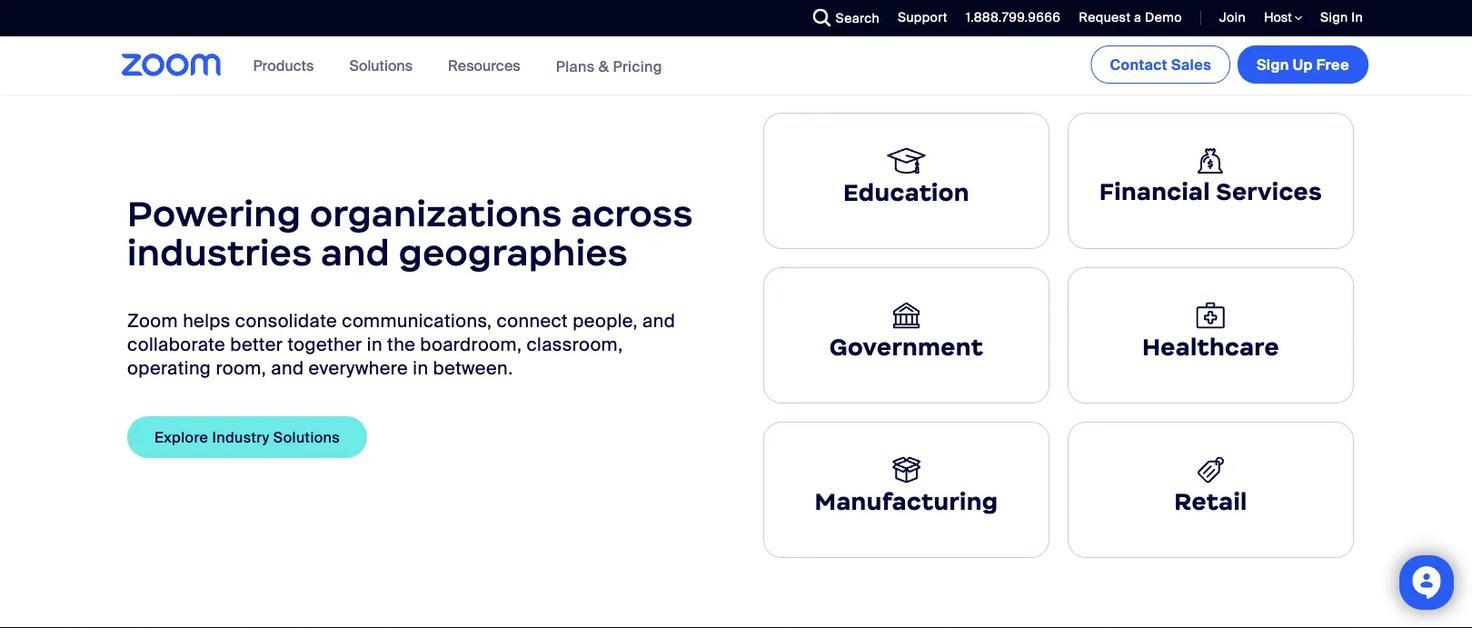 Task type: vqa. For each thing, say whether or not it's contained in the screenshot.
3rd does from the top of the page
no



Task type: locate. For each thing, give the bounding box(es) containing it.
0 vertical spatial in
[[367, 333, 383, 356]]

0 horizontal spatial and
[[271, 357, 304, 380]]

1 vertical spatial solutions
[[273, 428, 340, 447]]

2 horizontal spatial and
[[643, 309, 676, 332]]

sign up free button
[[1238, 45, 1369, 84]]

join link
[[1206, 0, 1251, 36], [1220, 9, 1246, 26]]

a
[[1135, 9, 1142, 26]]

together
[[288, 333, 362, 356]]

zoom helps consolidate communications, connect people, and collaborate better together in the boardroom, classroom, operating room, and everywhere in between.
[[127, 309, 676, 380]]

contact
[[1110, 55, 1168, 74]]

boardroom,
[[420, 333, 522, 356]]

0 vertical spatial sign
[[1321, 9, 1349, 26]]

0 horizontal spatial in
[[367, 333, 383, 356]]

request a demo
[[1079, 9, 1183, 26]]

industries
[[127, 231, 312, 275]]

1 vertical spatial in
[[413, 357, 429, 380]]

sales
[[1172, 55, 1212, 74]]

retail
[[1175, 486, 1248, 516]]

request
[[1079, 9, 1131, 26]]

manufacturing
[[815, 486, 999, 516]]

zoom
[[127, 309, 178, 332]]

products button
[[253, 36, 322, 95]]

0 horizontal spatial solutions
[[273, 428, 340, 447]]

communications,
[[342, 309, 492, 332]]

in down the
[[413, 357, 429, 380]]

0 vertical spatial and
[[321, 231, 390, 275]]

0 vertical spatial solutions
[[349, 56, 413, 75]]

resources button
[[448, 36, 529, 95]]

1.888.799.9666
[[966, 9, 1061, 26]]

plans & pricing link
[[556, 57, 663, 76], [556, 57, 663, 76]]

sign in
[[1321, 9, 1364, 26]]

sign inside 'button'
[[1257, 55, 1290, 74]]

solutions
[[349, 56, 413, 75], [273, 428, 340, 447]]

banner
[[100, 36, 1373, 96]]

support
[[898, 9, 948, 26]]

financial
[[1100, 177, 1211, 206]]

and
[[321, 231, 390, 275], [643, 309, 676, 332], [271, 357, 304, 380]]

sign left in
[[1321, 9, 1349, 26]]

powering organizations across industries and geographies
[[127, 192, 693, 275]]

&
[[599, 57, 609, 76]]

across
[[571, 192, 693, 236]]

1 horizontal spatial solutions
[[349, 56, 413, 75]]

everywhere
[[309, 357, 408, 380]]

collaborate
[[127, 333, 226, 356]]

1 horizontal spatial sign
[[1321, 9, 1349, 26]]

financial services
[[1100, 177, 1323, 206]]

0 horizontal spatial sign
[[1257, 55, 1290, 74]]

education
[[844, 177, 970, 207]]

sign left up
[[1257, 55, 1290, 74]]

1 horizontal spatial in
[[413, 357, 429, 380]]

meetings navigation
[[1088, 36, 1373, 87]]

product information navigation
[[240, 36, 676, 96]]

explore industry solutions link
[[127, 417, 367, 458]]

operating
[[127, 357, 211, 380]]

zoom logo image
[[122, 54, 221, 76]]

organizations
[[310, 192, 563, 236]]

1 horizontal spatial and
[[321, 231, 390, 275]]

sign
[[1321, 9, 1349, 26], [1257, 55, 1290, 74]]

explore industry solutions
[[155, 428, 340, 447]]

room,
[[216, 357, 267, 380]]

services
[[1217, 177, 1323, 206]]

in
[[367, 333, 383, 356], [413, 357, 429, 380]]

1.888.799.9666 button
[[952, 0, 1066, 36], [966, 9, 1061, 26]]

plans
[[556, 57, 595, 76]]

1 vertical spatial sign
[[1257, 55, 1290, 74]]

resources
[[448, 56, 521, 75]]

demo
[[1146, 9, 1183, 26]]

contact sales link
[[1091, 45, 1231, 84]]

support link
[[884, 0, 952, 36], [898, 9, 948, 26]]

request a demo link
[[1066, 0, 1187, 36], [1079, 9, 1183, 26]]

the
[[387, 333, 416, 356]]

in left the
[[367, 333, 383, 356]]

sign in link
[[1307, 0, 1373, 36], [1321, 9, 1364, 26]]



Task type: describe. For each thing, give the bounding box(es) containing it.
host
[[1265, 9, 1296, 26]]

join
[[1220, 9, 1246, 26]]

helps
[[183, 309, 231, 332]]

and inside the powering organizations across industries and geographies
[[321, 231, 390, 275]]

between.
[[433, 357, 513, 380]]

join link up meetings navigation in the right of the page
[[1220, 9, 1246, 26]]

search
[[836, 10, 880, 26]]

consolidate
[[235, 309, 337, 332]]

up
[[1293, 55, 1313, 74]]

sign for sign in
[[1321, 9, 1349, 26]]

government
[[830, 332, 984, 361]]

sign up free
[[1257, 55, 1350, 74]]

host button
[[1265, 9, 1303, 26]]

solutions inside 'dropdown button'
[[349, 56, 413, 75]]

connect
[[497, 309, 568, 332]]

healthcare
[[1143, 332, 1280, 361]]

people,
[[573, 309, 638, 332]]

free
[[1317, 55, 1350, 74]]

pricing
[[613, 57, 663, 76]]

1 vertical spatial and
[[643, 309, 676, 332]]

contact sales
[[1110, 55, 1212, 74]]

join link left the host on the top right of page
[[1206, 0, 1251, 36]]

explore
[[155, 428, 208, 447]]

2 vertical spatial and
[[271, 357, 304, 380]]

banner containing contact sales
[[100, 36, 1373, 96]]

search button
[[800, 0, 884, 36]]

powering organizations across industries and geographies tab list
[[755, 104, 1364, 567]]

industry
[[212, 428, 270, 447]]

powering
[[127, 192, 301, 236]]

plans & pricing
[[556, 57, 663, 76]]

classroom,
[[527, 333, 623, 356]]

geographies
[[399, 231, 628, 275]]

solutions button
[[349, 36, 421, 95]]

in
[[1352, 9, 1364, 26]]

sign for sign up free
[[1257, 55, 1290, 74]]

better
[[230, 333, 283, 356]]

products
[[253, 56, 314, 75]]



